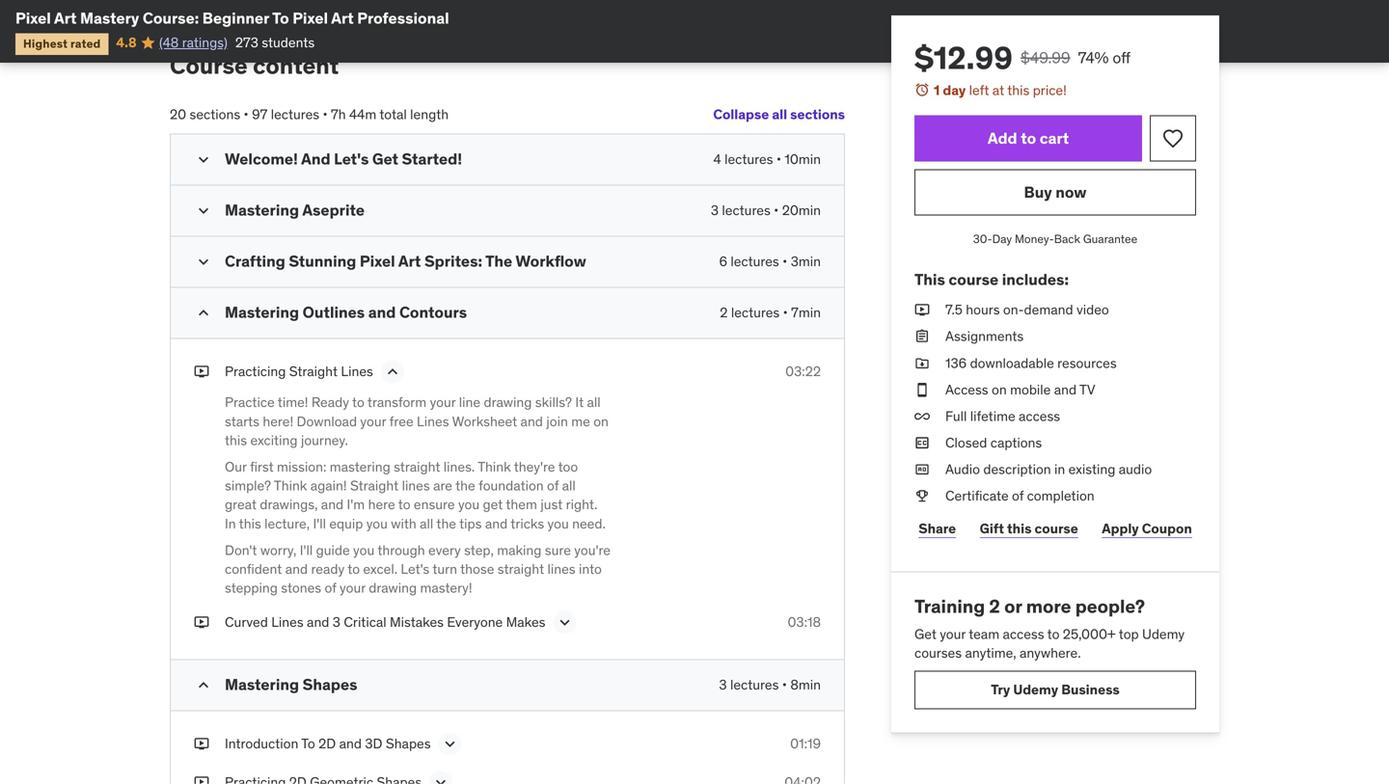 Task type: vqa. For each thing, say whether or not it's contained in the screenshot.
All (0)
no



Task type: locate. For each thing, give the bounding box(es) containing it.
0 horizontal spatial straight
[[394, 459, 441, 476]]

2 inside training 2 or more people? get your team access to 25,000+ top udemy courses anytime, anywhere.
[[990, 595, 1001, 618]]

on inside 'practice time! ready to transform your line drawing skills? it all starts here! download your free lines worksheet and join me on this exciting journey. our first mission: mastering straight lines. think they're too simple? think again! straight lines are the foundation of all great drawings, and i'm here to ensure you get them just right. in this lecture, i'll equip you with all the tips and tricks you need. don't worry, i'll guide you through every step, making sure you're confident and ready to excel. let's turn those straight lines into stepping stones of your drawing mastery!'
[[594, 413, 609, 430]]

straight down making
[[498, 561, 545, 578]]

• for crafting stunning pixel art sprites: the workflow
[[783, 253, 788, 270]]

are
[[433, 477, 453, 495]]

0 horizontal spatial lines
[[402, 477, 430, 495]]

i'm
[[347, 496, 365, 514]]

xsmall image for 7.5 hours on-demand video
[[915, 301, 931, 320]]

drawing up worksheet on the left bottom of page
[[484, 394, 532, 411]]

get inside training 2 or more people? get your team access to 25,000+ top udemy courses anytime, anywhere.
[[915, 626, 937, 643]]

top
[[1120, 626, 1140, 643]]

lectures right 6
[[731, 253, 780, 270]]

1 small image from the top
[[194, 201, 213, 221]]

mobile
[[1011, 381, 1052, 399]]

2 vertical spatial mastering
[[225, 675, 299, 695]]

0 vertical spatial straight
[[289, 363, 338, 381]]

0 horizontal spatial course
[[949, 270, 999, 289]]

this right the in
[[239, 515, 261, 533]]

1 vertical spatial get
[[915, 626, 937, 643]]

lectures left 8min
[[731, 677, 779, 694]]

every
[[429, 542, 461, 559]]

lectures for welcome! and let's get started!
[[725, 151, 774, 168]]

1 vertical spatial show lecture description image
[[441, 735, 460, 755]]

0 horizontal spatial sections
[[190, 106, 241, 123]]

lines down sure
[[548, 561, 576, 578]]

0 vertical spatial let's
[[334, 149, 369, 169]]

0 horizontal spatial think
[[274, 477, 307, 495]]

0 horizontal spatial shapes
[[303, 675, 358, 695]]

lectures for mastering aseprite
[[722, 202, 771, 219]]

1 vertical spatial let's
[[401, 561, 430, 578]]

completion
[[1028, 488, 1095, 505]]

sections up 10min
[[791, 106, 846, 123]]

74%
[[1079, 48, 1110, 68]]

starts
[[225, 413, 260, 430]]

off
[[1113, 48, 1131, 68]]

on up full lifetime access
[[992, 381, 1007, 399]]

think up the drawings, on the left bottom of page
[[274, 477, 307, 495]]

2
[[720, 304, 728, 322], [990, 595, 1001, 618]]

this
[[1008, 82, 1030, 99], [225, 432, 247, 449], [239, 515, 261, 533], [1008, 520, 1032, 538]]

1 vertical spatial lines
[[417, 413, 449, 430]]

2 horizontal spatial of
[[1013, 488, 1024, 505]]

mastering down crafting
[[225, 303, 299, 323]]

1 horizontal spatial sections
[[791, 106, 846, 123]]

lectures right the 4
[[725, 151, 774, 168]]

this course includes:
[[915, 270, 1069, 289]]

• left 8min
[[783, 677, 788, 694]]

1 vertical spatial access
[[1003, 626, 1045, 643]]

think up the foundation
[[478, 459, 511, 476]]

too
[[559, 459, 578, 476]]

2 down 6
[[720, 304, 728, 322]]

0 horizontal spatial lines
[[271, 614, 304, 631]]

• for welcome! and let's get started!
[[777, 151, 782, 168]]

sections right the 20
[[190, 106, 241, 123]]

access on mobile and tv
[[946, 381, 1096, 399]]

1 vertical spatial straight
[[350, 477, 399, 495]]

2 lectures • 7min
[[720, 304, 821, 322]]

lectures down 4 lectures • 10min at the right
[[722, 202, 771, 219]]

straight
[[394, 459, 441, 476], [498, 561, 545, 578]]

0 vertical spatial udemy
[[1143, 626, 1185, 643]]

worry,
[[260, 542, 297, 559]]

2 vertical spatial show lecture description image
[[432, 774, 451, 785]]

• left 97
[[244, 106, 249, 123]]

training 2 or more people? get your team access to 25,000+ top udemy courses anytime, anywhere.
[[915, 595, 1185, 662]]

1 vertical spatial lines
[[548, 561, 576, 578]]

add
[[988, 128, 1018, 148]]

day
[[943, 82, 966, 99]]

3 left 8min
[[720, 677, 727, 694]]

length
[[410, 106, 449, 123]]

lectures left '7min'
[[732, 304, 780, 322]]

first
[[250, 459, 274, 476]]

lectures for mastering shapes
[[731, 677, 779, 694]]

1 horizontal spatial think
[[478, 459, 511, 476]]

i'll left guide
[[300, 542, 313, 559]]

captions
[[991, 434, 1043, 452]]

0 vertical spatial 2
[[720, 304, 728, 322]]

show lecture description image for mastering shapes
[[432, 774, 451, 785]]

0 horizontal spatial straight
[[289, 363, 338, 381]]

the
[[456, 477, 476, 495], [437, 515, 457, 533]]

to left cart
[[1021, 128, 1037, 148]]

1 horizontal spatial lines
[[341, 363, 373, 381]]

0 vertical spatial lines
[[402, 477, 430, 495]]

to right the 'ready'
[[352, 394, 365, 411]]

udemy right top
[[1143, 626, 1185, 643]]

0 vertical spatial the
[[456, 477, 476, 495]]

2 mastering from the top
[[225, 303, 299, 323]]

to right ready
[[348, 561, 360, 578]]

straight up are
[[394, 459, 441, 476]]

this
[[915, 270, 946, 289]]

xsmall image
[[194, 363, 209, 382], [915, 381, 931, 400], [915, 434, 931, 453], [915, 487, 931, 506], [194, 735, 209, 754], [194, 774, 209, 785]]

1 vertical spatial shapes
[[386, 736, 431, 753]]

shapes right 3d
[[386, 736, 431, 753]]

mastery!
[[420, 580, 473, 597]]

access down mobile
[[1019, 408, 1061, 425]]

2 vertical spatial 3
[[720, 677, 727, 694]]

mastering down 'welcome!' at the top of page
[[225, 201, 299, 220]]

1 horizontal spatial 2
[[990, 595, 1001, 618]]

apply
[[1103, 520, 1140, 538]]

1 horizontal spatial to
[[301, 736, 315, 753]]

1 horizontal spatial udemy
[[1143, 626, 1185, 643]]

2 small image from the top
[[194, 253, 213, 272]]

share button
[[915, 510, 961, 549]]

• left 10min
[[777, 151, 782, 168]]

7.5 hours on-demand video
[[946, 301, 1110, 319]]

art left sprites:
[[399, 252, 421, 271]]

you down here
[[367, 515, 388, 533]]

• left 3min
[[783, 253, 788, 270]]

small image
[[194, 201, 213, 221], [194, 253, 213, 272], [194, 304, 213, 323], [194, 676, 213, 696]]

1 horizontal spatial let's
[[401, 561, 430, 578]]

mastering shapes
[[225, 675, 358, 695]]

3 left critical
[[333, 614, 341, 631]]

this right gift
[[1008, 520, 1032, 538]]

lines right free
[[417, 413, 449, 430]]

let's down the through
[[401, 561, 430, 578]]

pixel up students
[[293, 8, 328, 28]]

3d
[[365, 736, 383, 753]]

the down lines. on the bottom left of the page
[[456, 477, 476, 495]]

1 vertical spatial i'll
[[300, 542, 313, 559]]

collapse all sections button
[[714, 95, 846, 134]]

shapes up "introduction to 2d and 3d shapes"
[[303, 675, 358, 695]]

let's inside 'practice time! ready to transform your line drawing skills? it all starts here! download your free lines worksheet and join me on this exciting journey. our first mission: mastering straight lines. think they're too simple? think again! straight lines are the foundation of all great drawings, and i'm here to ensure you get them just right. in this lecture, i'll equip you with all the tips and tricks you need. don't worry, i'll guide you through every step, making sure you're confident and ready to excel. let's turn those straight lines into stepping stones of your drawing mastery!'
[[401, 561, 430, 578]]

drawing down excel.
[[369, 580, 417, 597]]

certificate of completion
[[946, 488, 1095, 505]]

on right me
[[594, 413, 609, 430]]

0 vertical spatial lines
[[341, 363, 373, 381]]

1 sections from the left
[[791, 106, 846, 123]]

0 vertical spatial drawing
[[484, 394, 532, 411]]

and left join
[[521, 413, 543, 430]]

hours
[[967, 301, 1001, 319]]

sections
[[791, 106, 846, 123], [190, 106, 241, 123]]

art up highest rated
[[54, 8, 77, 28]]

get down total
[[372, 149, 399, 169]]

everyone
[[447, 614, 503, 631]]

description
[[984, 461, 1052, 478]]

to
[[272, 8, 289, 28], [301, 736, 315, 753]]

it
[[576, 394, 584, 411]]

1 horizontal spatial on
[[992, 381, 1007, 399]]

video
[[1077, 301, 1110, 319]]

me
[[572, 413, 591, 430]]

0 vertical spatial to
[[272, 8, 289, 28]]

1 vertical spatial 2
[[990, 595, 1001, 618]]

2 vertical spatial lines
[[271, 614, 304, 631]]

to up anywhere.
[[1048, 626, 1060, 643]]

existing
[[1069, 461, 1116, 478]]

1 horizontal spatial straight
[[498, 561, 545, 578]]

let's right and
[[334, 149, 369, 169]]

course down completion
[[1035, 520, 1079, 538]]

highest rated
[[23, 36, 101, 51]]

all right collapse
[[773, 106, 788, 123]]

audio
[[946, 461, 981, 478]]

exciting
[[250, 432, 298, 449]]

1 mastering from the top
[[225, 201, 299, 220]]

4
[[714, 151, 722, 168]]

1 horizontal spatial drawing
[[484, 394, 532, 411]]

you up excel.
[[353, 542, 375, 559]]

left
[[970, 82, 990, 99]]

and down "again!"
[[321, 496, 344, 514]]

0 horizontal spatial drawing
[[369, 580, 417, 597]]

and down stones
[[307, 614, 330, 631]]

to left 2d
[[301, 736, 315, 753]]

8min
[[791, 677, 821, 694]]

1 vertical spatial 3
[[333, 614, 341, 631]]

• left '7min'
[[783, 304, 788, 322]]

udemy right the try
[[1014, 681, 1059, 699]]

and right outlines
[[368, 303, 396, 323]]

mastering
[[225, 201, 299, 220], [225, 303, 299, 323], [225, 675, 299, 695]]

1 horizontal spatial of
[[547, 477, 559, 495]]

introduction
[[225, 736, 299, 753]]

the down ensure
[[437, 515, 457, 533]]

stones
[[281, 580, 322, 597]]

10min
[[785, 151, 821, 168]]

6
[[720, 253, 728, 270]]

small image for crafting stunning pixel art sprites: the workflow
[[194, 253, 213, 272]]

pixel up highest
[[15, 8, 51, 28]]

access
[[946, 381, 989, 399]]

straight up here
[[350, 477, 399, 495]]

shapes
[[303, 675, 358, 695], [386, 736, 431, 753]]

straight inside 'practice time! ready to transform your line drawing skills? it all starts here! download your free lines worksheet and join me on this exciting journey. our first mission: mastering straight lines. think they're too simple? think again! straight lines are the foundation of all great drawings, and i'm here to ensure you get them just right. in this lecture, i'll equip you with all the tips and tricks you need. don't worry, i'll guide you through every step, making sure you're confident and ready to excel. let's turn those straight lines into stepping stones of your drawing mastery!'
[[350, 477, 399, 495]]

content
[[253, 51, 339, 80]]

4 small image from the top
[[194, 676, 213, 696]]

0 vertical spatial get
[[372, 149, 399, 169]]

transform
[[368, 394, 427, 411]]

curved
[[225, 614, 268, 631]]

your inside training 2 or more people? get your team access to 25,000+ top udemy courses anytime, anywhere.
[[940, 626, 966, 643]]

1 horizontal spatial get
[[915, 626, 937, 643]]

lines down stones
[[271, 614, 304, 631]]

0 vertical spatial mastering
[[225, 201, 299, 220]]

to up with
[[398, 496, 411, 514]]

0 vertical spatial think
[[478, 459, 511, 476]]

0 vertical spatial 3
[[711, 202, 719, 219]]

0 horizontal spatial on
[[594, 413, 609, 430]]

step,
[[464, 542, 494, 559]]

of down description
[[1013, 488, 1024, 505]]

free
[[390, 413, 414, 430]]

all down ensure
[[420, 515, 434, 533]]

136 downloadable resources
[[946, 355, 1117, 372]]

lines
[[402, 477, 430, 495], [548, 561, 576, 578]]

273 students
[[235, 34, 315, 51]]

all
[[773, 106, 788, 123], [587, 394, 601, 411], [562, 477, 576, 495], [420, 515, 434, 533]]

0 vertical spatial show lecture description image
[[556, 614, 575, 633]]

welcome!
[[225, 149, 298, 169]]

1 vertical spatial think
[[274, 477, 307, 495]]

course up hours
[[949, 270, 999, 289]]

pixel right stunning
[[360, 252, 395, 271]]

guide
[[316, 542, 350, 559]]

1 horizontal spatial straight
[[350, 477, 399, 495]]

1 horizontal spatial course
[[1035, 520, 1079, 538]]

course content
[[170, 51, 339, 80]]

$49.99
[[1021, 48, 1071, 68]]

• for mastering shapes
[[783, 677, 788, 694]]

3 mastering from the top
[[225, 675, 299, 695]]

1 vertical spatial drawing
[[369, 580, 417, 597]]

stunning
[[289, 252, 356, 271]]

of down ready
[[325, 580, 337, 597]]

0 vertical spatial course
[[949, 270, 999, 289]]

3 small image from the top
[[194, 304, 213, 323]]

share
[[919, 520, 957, 538]]

0 horizontal spatial udemy
[[1014, 681, 1059, 699]]

1 horizontal spatial lines
[[548, 561, 576, 578]]

and
[[301, 149, 331, 169]]

this down starts
[[225, 432, 247, 449]]

show lecture description image
[[556, 614, 575, 633], [441, 735, 460, 755], [432, 774, 451, 785]]

lines up ensure
[[402, 477, 430, 495]]

2 left or
[[990, 595, 1001, 618]]

again!
[[311, 477, 347, 495]]

1 horizontal spatial shapes
[[386, 736, 431, 753]]

buy now
[[1025, 182, 1087, 202]]

and down get
[[485, 515, 508, 533]]

sprites:
[[425, 252, 483, 271]]

0 horizontal spatial pixel
[[15, 8, 51, 28]]

total
[[380, 106, 407, 123]]

2 horizontal spatial lines
[[417, 413, 449, 430]]

to inside training 2 or more people? get your team access to 25,000+ top udemy courses anytime, anywhere.
[[1048, 626, 1060, 643]]

welcome! and let's get started!
[[225, 149, 462, 169]]

courses
[[915, 645, 962, 662]]

small image for mastering shapes
[[194, 676, 213, 696]]

1 vertical spatial course
[[1035, 520, 1079, 538]]

time!
[[278, 394, 308, 411]]

(48
[[159, 34, 179, 51]]

to up 273 students
[[272, 8, 289, 28]]

1 vertical spatial to
[[301, 736, 315, 753]]

people?
[[1076, 595, 1146, 618]]

0 vertical spatial shapes
[[303, 675, 358, 695]]

access down or
[[1003, 626, 1045, 643]]

• left 20min
[[774, 202, 779, 219]]

straight up the 'ready'
[[289, 363, 338, 381]]

get up courses on the right of the page
[[915, 626, 937, 643]]

mastering up introduction
[[225, 675, 299, 695]]

3min
[[791, 253, 821, 270]]

0 horizontal spatial 2
[[720, 304, 728, 322]]

3 down the 4
[[711, 202, 719, 219]]

i'll left equip
[[313, 515, 326, 533]]

1 vertical spatial on
[[594, 413, 609, 430]]

1 vertical spatial mastering
[[225, 303, 299, 323]]

art left professional
[[331, 8, 354, 28]]

0 horizontal spatial let's
[[334, 149, 369, 169]]

xsmall image
[[915, 301, 931, 320], [915, 327, 931, 346], [915, 354, 931, 373], [915, 407, 931, 426], [915, 461, 931, 479], [194, 614, 209, 632]]

your up courses on the right of the page
[[940, 626, 966, 643]]

of up just
[[547, 477, 559, 495]]

lines left hide lecture description icon
[[341, 363, 373, 381]]

assignments
[[946, 328, 1024, 345]]



Task type: describe. For each thing, give the bounding box(es) containing it.
anytime,
[[966, 645, 1017, 662]]

full
[[946, 408, 968, 425]]

sections inside "collapse all sections" dropdown button
[[791, 106, 846, 123]]

mastering for mastering shapes
[[225, 675, 299, 695]]

beginner
[[203, 8, 269, 28]]

practicing straight lines
[[225, 363, 373, 381]]

3 for mastering shapes
[[720, 677, 727, 694]]

or
[[1005, 595, 1023, 618]]

3 lectures • 20min
[[711, 202, 821, 219]]

your left free
[[360, 413, 386, 430]]

you down just
[[548, 515, 569, 533]]

03:22
[[786, 363, 821, 381]]

apply coupon button
[[1099, 510, 1197, 549]]

closed
[[946, 434, 988, 452]]

course
[[170, 51, 248, 80]]

in
[[1055, 461, 1066, 478]]

lectures for mastering outlines and contours
[[732, 304, 780, 322]]

need.
[[572, 515, 606, 533]]

2 sections from the left
[[190, 106, 241, 123]]

the
[[486, 252, 513, 271]]

lines.
[[444, 459, 475, 476]]

2 horizontal spatial pixel
[[360, 252, 395, 271]]

1 horizontal spatial art
[[331, 8, 354, 28]]

hide lecture description image
[[383, 363, 402, 382]]

small image
[[194, 150, 213, 170]]

all right it
[[587, 394, 601, 411]]

just
[[541, 496, 563, 514]]

and right 2d
[[339, 736, 362, 753]]

guarantee
[[1084, 232, 1138, 247]]

contours
[[400, 303, 467, 323]]

udemy inside training 2 or more people? get your team access to 25,000+ top udemy courses anytime, anywhere.
[[1143, 626, 1185, 643]]

includes:
[[1003, 270, 1069, 289]]

0 vertical spatial i'll
[[313, 515, 326, 533]]

273
[[235, 34, 259, 51]]

$12.99 $49.99 74% off
[[915, 39, 1131, 77]]

collapse
[[714, 106, 770, 123]]

with
[[391, 515, 417, 533]]

sure
[[545, 542, 571, 559]]

our
[[225, 459, 247, 476]]

access inside training 2 or more people? get your team access to 25,000+ top udemy courses anytime, anywhere.
[[1003, 626, 1045, 643]]

lectures right 97
[[271, 106, 320, 123]]

3 lectures • 8min
[[720, 677, 821, 694]]

show lecture description image for mastering outlines and contours
[[556, 614, 575, 633]]

mastering outlines and contours
[[225, 303, 467, 323]]

gift this course link
[[976, 510, 1083, 549]]

mastering for mastering outlines and contours
[[225, 303, 299, 323]]

0 vertical spatial on
[[992, 381, 1007, 399]]

7h 44m
[[331, 106, 377, 123]]

course:
[[143, 8, 199, 28]]

equip
[[329, 515, 363, 533]]

1 vertical spatial the
[[437, 515, 457, 533]]

right.
[[566, 496, 598, 514]]

money-
[[1015, 232, 1055, 247]]

at
[[993, 82, 1005, 99]]

0 horizontal spatial to
[[272, 8, 289, 28]]

0 vertical spatial access
[[1019, 408, 1061, 425]]

here!
[[263, 413, 294, 430]]

you're
[[575, 542, 611, 559]]

0 horizontal spatial art
[[54, 8, 77, 28]]

skills?
[[535, 394, 572, 411]]

confident
[[225, 561, 282, 578]]

xsmall image for full lifetime access
[[915, 407, 931, 426]]

add to cart
[[988, 128, 1070, 148]]

team
[[969, 626, 1000, 643]]

20min
[[783, 202, 821, 219]]

get
[[483, 496, 503, 514]]

to inside button
[[1021, 128, 1037, 148]]

training
[[915, 595, 986, 618]]

1 vertical spatial udemy
[[1014, 681, 1059, 699]]

lecture,
[[265, 515, 310, 533]]

tips
[[460, 515, 482, 533]]

ensure
[[414, 496, 455, 514]]

you up tips
[[458, 496, 480, 514]]

mastering
[[330, 459, 391, 476]]

turn
[[433, 561, 458, 578]]

alarm image
[[915, 82, 931, 97]]

1 day left at this price!
[[934, 82, 1067, 99]]

25,000+
[[1064, 626, 1117, 643]]

mastering aseprite
[[225, 201, 365, 220]]

and left tv in the right of the page
[[1055, 381, 1077, 399]]

back
[[1055, 232, 1081, 247]]

cart
[[1040, 128, 1070, 148]]

small image for mastering aseprite
[[194, 201, 213, 221]]

through
[[378, 542, 425, 559]]

buy
[[1025, 182, 1053, 202]]

all inside dropdown button
[[773, 106, 788, 123]]

gift
[[980, 520, 1005, 538]]

1 vertical spatial straight
[[498, 561, 545, 578]]

your left line
[[430, 394, 456, 411]]

anywhere.
[[1020, 645, 1082, 662]]

downloadable
[[971, 355, 1055, 372]]

1 horizontal spatial pixel
[[293, 8, 328, 28]]

curved lines and 3 critical mistakes everyone makes
[[225, 614, 546, 631]]

20 sections • 97 lectures • 7h 44m total length
[[170, 106, 449, 123]]

practice time! ready to transform your line drawing skills? it all starts here! download your free lines worksheet and join me on this exciting journey. our first mission: mastering straight lines. think they're too simple? think again! straight lines are the foundation of all great drawings, and i'm here to ensure you get them just right. in this lecture, i'll equip you with all the tips and tricks you need. don't worry, i'll guide you through every step, making sure you're confident and ready to excel. let's turn those straight lines into stepping stones of your drawing mastery!
[[225, 394, 611, 597]]

3 for mastering aseprite
[[711, 202, 719, 219]]

2 horizontal spatial art
[[399, 252, 421, 271]]

download
[[297, 413, 357, 430]]

mastery
[[80, 8, 139, 28]]

simple?
[[225, 477, 271, 495]]

this inside gift this course link
[[1008, 520, 1032, 538]]

lines inside 'practice time! ready to transform your line drawing skills? it all starts here! download your free lines worksheet and join me on this exciting journey. our first mission: mastering straight lines. think they're too simple? think again! straight lines are the foundation of all great drawings, and i'm here to ensure you get them just right. in this lecture, i'll equip you with all the tips and tricks you need. don't worry, i'll guide you through every step, making sure you're confident and ready to excel. let's turn those straight lines into stepping stones of your drawing mastery!'
[[417, 413, 449, 430]]

full lifetime access
[[946, 408, 1061, 425]]

• for mastering aseprite
[[774, 202, 779, 219]]

join
[[547, 413, 568, 430]]

0 horizontal spatial get
[[372, 149, 399, 169]]

ready
[[312, 394, 349, 411]]

xsmall image for 136 downloadable resources
[[915, 354, 931, 373]]

0 vertical spatial straight
[[394, 459, 441, 476]]

buy now button
[[915, 169, 1197, 216]]

and up stones
[[285, 561, 308, 578]]

your down ready
[[340, 580, 366, 597]]

xsmall image for assignments
[[915, 327, 931, 346]]

• for mastering outlines and contours
[[783, 304, 788, 322]]

(48 ratings)
[[159, 34, 228, 51]]

all down too
[[562, 477, 576, 495]]

try udemy business link
[[915, 671, 1197, 710]]

0 horizontal spatial of
[[325, 580, 337, 597]]

• left 7h 44m
[[323, 106, 328, 123]]

collapse all sections
[[714, 106, 846, 123]]

pixel art mastery course: beginner to pixel art professional
[[15, 8, 449, 28]]

this right the "at"
[[1008, 82, 1030, 99]]

ratings)
[[182, 34, 228, 51]]

worksheet
[[452, 413, 518, 430]]

them
[[506, 496, 538, 514]]

wishlist image
[[1162, 127, 1185, 150]]

line
[[459, 394, 481, 411]]

lectures for crafting stunning pixel art sprites: the workflow
[[731, 253, 780, 270]]

xsmall image for audio description in existing audio
[[915, 461, 931, 479]]

small image for mastering outlines and contours
[[194, 304, 213, 323]]

apply coupon
[[1103, 520, 1193, 538]]

introduction to 2d and 3d shapes
[[225, 736, 431, 753]]

business
[[1062, 681, 1120, 699]]

136
[[946, 355, 967, 372]]

mastering for mastering aseprite
[[225, 201, 299, 220]]

closed captions
[[946, 434, 1043, 452]]



